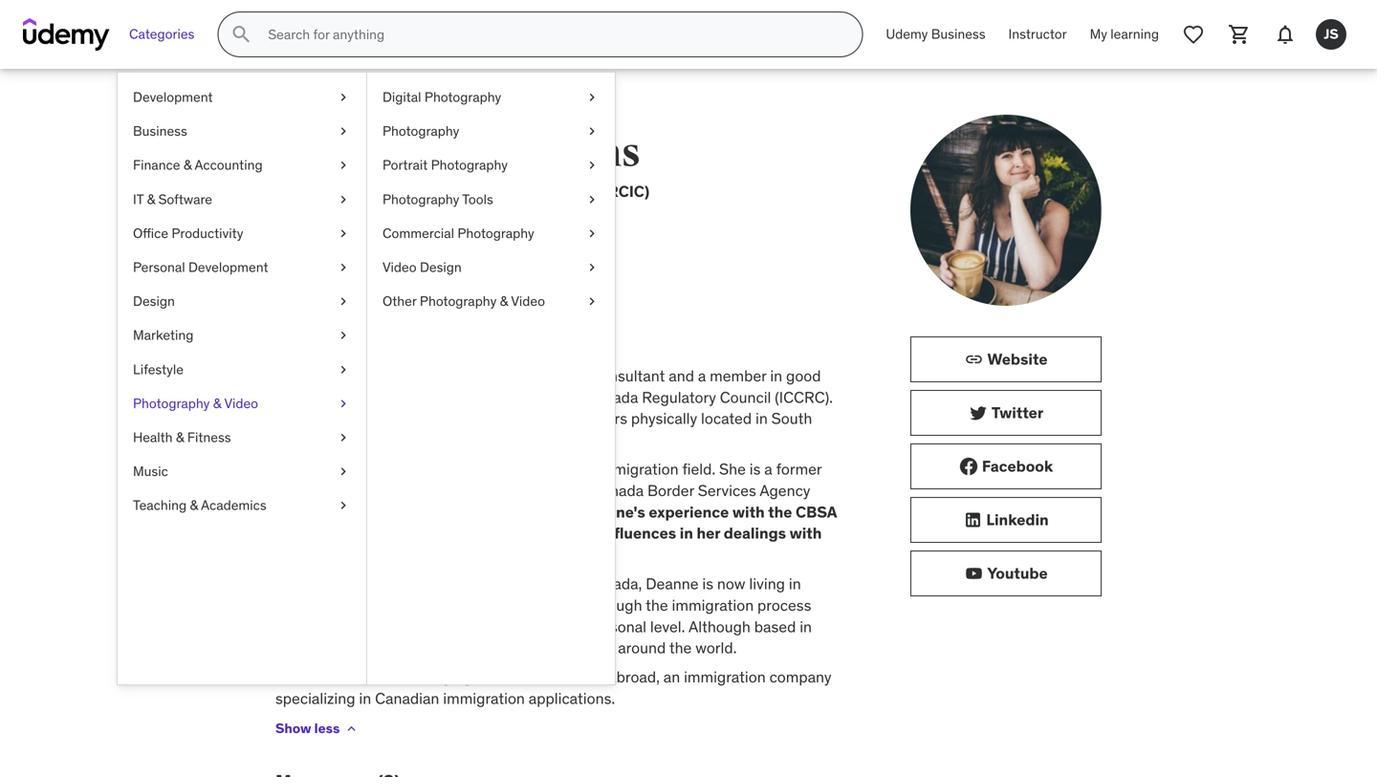 Task type: locate. For each thing, give the bounding box(es) containing it.
xsmall image inside business link
[[336, 122, 351, 141]]

0 horizontal spatial south
[[275, 639, 316, 658]]

her right offers
[[466, 639, 488, 658]]

business link
[[118, 114, 366, 148]]

development down office productivity link
[[188, 259, 268, 276]]

& for fitness
[[176, 429, 184, 446]]

0 vertical spatial clients
[[506, 617, 551, 637]]

0 horizontal spatial any
[[275, 545, 301, 565]]

0 vertical spatial for
[[543, 481, 562, 501]]

1 horizontal spatial africa.
[[419, 596, 462, 615]]

& for software
[[147, 191, 155, 208]]

0 horizontal spatial video
[[224, 395, 258, 412]]

xsmall image
[[584, 88, 600, 107], [584, 156, 600, 175], [336, 190, 351, 209], [336, 258, 351, 277], [336, 292, 351, 311], [336, 496, 351, 515], [344, 721, 359, 737]]

canadian inside deanne is a regulated canadian immigration consultant and a member in good standing with the immigration consultants of canada regulatory council (iccrc). deanne is currently the only active iccrc members physically located in south africa.
[[436, 366, 501, 386]]

xsmall image inside digital photography link
[[584, 88, 600, 107]]

south down herself
[[275, 639, 316, 658]]

1 vertical spatial instructor
[[275, 114, 361, 131]]

1 vertical spatial canadian
[[436, 366, 501, 386]]

of up members
[[569, 388, 582, 407]]

1 vertical spatial regulated
[[362, 366, 433, 386]]

over
[[360, 460, 389, 479], [350, 502, 379, 522]]

business up finance
[[133, 123, 187, 140]]

her left 'dealings'
[[697, 524, 720, 543]]

experience up worked
[[476, 460, 551, 479]]

accounting
[[195, 157, 263, 174]]

deanne up (cbsa)
[[275, 460, 328, 479]]

consultant inside instructor deanne acres-lans regulated canadian immigration consultant (rcic)
[[519, 182, 599, 201]]

offers
[[423, 639, 462, 658]]

small image
[[965, 350, 984, 369], [969, 404, 988, 423], [959, 457, 978, 476], [963, 511, 983, 530]]

xsmall image inside 'show less' button
[[344, 721, 359, 737]]

company
[[770, 668, 832, 687]]

0 vertical spatial has
[[332, 460, 356, 479]]

1 horizontal spatial services
[[698, 481, 756, 501]]

services
[[492, 639, 548, 658]]

immigration down world.
[[684, 668, 766, 687]]

1 vertical spatial of
[[459, 460, 472, 479]]

digital
[[383, 88, 421, 106]]

1 horizontal spatial has
[[523, 596, 547, 615]]

over up afford on the bottom
[[350, 502, 379, 522]]

1 horizontal spatial regulated
[[362, 366, 433, 386]]

xsmall image inside photography & video link
[[336, 394, 351, 413]]

0 horizontal spatial with
[[339, 388, 368, 407]]

photography up health & fitness
[[133, 395, 210, 412]]

2 vertical spatial canada
[[551, 668, 603, 687]]

xsmall image for design
[[336, 292, 351, 311]]

0 vertical spatial regulated
[[275, 182, 351, 201]]

2 vertical spatial canadian
[[375, 689, 439, 709]]

1 vertical spatial canada
[[592, 481, 644, 501]]

xsmall image for office productivity
[[336, 224, 351, 243]]

in right influences on the left bottom of page
[[680, 524, 693, 543]]

video design link
[[367, 251, 615, 285]]

0 vertical spatial instructor
[[1009, 26, 1067, 43]]

1 vertical spatial africa.
[[419, 596, 462, 615]]

personal development
[[133, 259, 268, 276]]

in up that
[[555, 460, 567, 479]]

any up agencies
[[417, 524, 442, 543]]

tools
[[462, 191, 493, 208]]

wishlist image
[[1182, 23, 1205, 46]]

finance & accounting
[[133, 157, 263, 174]]

0 vertical spatial consultant
[[519, 182, 599, 201]]

& for academics
[[190, 497, 198, 514]]

africa. down "standing"
[[275, 430, 319, 450]]

in down council
[[756, 409, 768, 429]]

0 horizontal spatial regulated
[[275, 182, 351, 201]]

instructor up the "finance & accounting" link
[[275, 114, 361, 131]]

services
[[326, 481, 384, 501], [698, 481, 756, 501]]

south down (iccrc). at the right of page
[[772, 409, 812, 429]]

members
[[563, 409, 627, 429]]

udemy business link
[[874, 11, 997, 57]]

has left ten
[[332, 460, 356, 479]]

although
[[689, 617, 751, 637]]

2 horizontal spatial with
[[790, 524, 822, 543]]

world.
[[696, 639, 737, 658]]

is
[[336, 366, 347, 386], [332, 409, 343, 429], [750, 460, 761, 479], [702, 574, 714, 594], [355, 617, 366, 637], [332, 668, 343, 687]]

design down personal
[[133, 293, 175, 310]]

canadian down 'managing'
[[375, 689, 439, 709]]

small image
[[964, 564, 984, 583]]

0 horizontal spatial services
[[326, 481, 384, 501]]

and up the regulatory
[[669, 366, 694, 386]]

& right the health
[[176, 429, 184, 446]]

applications.
[[529, 689, 615, 709]]

0 vertical spatial immigration
[[426, 182, 516, 201]]

instructor
[[1009, 26, 1067, 43], [275, 114, 361, 131]]

officer,
[[388, 481, 437, 501]]

0 horizontal spatial on
[[465, 545, 484, 565]]

xsmall image inside teaching & academics link
[[336, 496, 351, 515]]

with down the cbsa
[[790, 524, 822, 543]]

instructor for instructor deanne acres-lans regulated canadian immigration consultant (rcic)
[[275, 114, 361, 131]]

1 vertical spatial over
[[350, 502, 379, 522]]

xsmall image inside video design link
[[584, 258, 600, 277]]

experience
[[476, 460, 551, 479], [649, 502, 729, 522]]

any
[[417, 524, 442, 543], [275, 545, 301, 565], [487, 545, 513, 565]]

0 horizontal spatial border
[[275, 481, 322, 501]]

1 horizontal spatial clients
[[569, 639, 614, 658]]

agencies
[[396, 545, 462, 565]]

regulated up currently
[[362, 366, 433, 386]]

clients up the 'services'
[[506, 617, 551, 637]]

columbia
[[518, 574, 583, 594]]

productivity
[[172, 225, 243, 242]]

commercial
[[383, 225, 454, 242]]

2 horizontal spatial to
[[552, 639, 566, 658]]

not
[[314, 524, 339, 543]]

0 vertical spatial on
[[465, 545, 484, 565]]

small image left website
[[965, 350, 984, 369]]

small image left facebook
[[959, 457, 978, 476]]

0 horizontal spatial and
[[326, 617, 352, 637]]

south inside deanne is a regulated canadian immigration consultant and a member in good standing with the immigration consultants of canada regulatory council (iccrc). deanne is currently the only active iccrc members physically located in south africa.
[[772, 409, 812, 429]]

0 vertical spatial south
[[772, 409, 812, 429]]

1 horizontal spatial experience
[[649, 502, 729, 522]]

small image inside facebook link
[[959, 457, 978, 476]]

1 vertical spatial for
[[328, 502, 346, 522]]

0 horizontal spatial to
[[402, 617, 416, 637]]

council
[[720, 388, 771, 407]]

0 horizontal spatial business
[[133, 123, 187, 140]]

xsmall image inside the "finance & accounting" link
[[336, 156, 351, 175]]

my learning link
[[1078, 11, 1171, 57]]

1 horizontal spatial on
[[555, 617, 572, 637]]

canadian inside originally born and raised in british columbia canada, deanne is now living in johannesburg south africa. deanne has gone through the immigration process herself and is able to relate to her clients on a personal level. although based in south africa, deanne offers her services to clients around the world. deanne is also the managing director of canada abroad, an immigration company specializing in canadian immigration applications.
[[375, 689, 439, 709]]

photography up tools
[[431, 157, 508, 174]]

deanne up specializing
[[275, 668, 328, 687]]

five
[[383, 502, 407, 522]]

with up currently
[[339, 388, 368, 407]]

1 vertical spatial design
[[133, 293, 175, 310]]

immigration inside deanne has over ten years of experience in the immigration field. she is a former border services officer, having worked for the canada border services agency (cbsa) for over five years
[[597, 460, 679, 479]]

africa. inside deanne is a regulated canadian immigration consultant and a member in good standing with the immigration consultants of canada regulatory council (iccrc). deanne is currently the only active iccrc members physically located in south africa.
[[275, 430, 319, 450]]

xsmall image inside personal development link
[[336, 258, 351, 277]]

js link
[[1308, 11, 1354, 57]]

1 horizontal spatial video
[[383, 259, 417, 276]]

xsmall image inside portrait photography link
[[584, 156, 600, 175]]

submit search image
[[230, 23, 253, 46]]

other photography & video
[[383, 293, 545, 310]]

xsmall image inside marketing link
[[336, 326, 351, 345]]

border up (cbsa)
[[275, 481, 322, 501]]

0 horizontal spatial of
[[459, 460, 472, 479]]

Search for anything text field
[[264, 18, 839, 51]]

instructor inside instructor deanne acres-lans regulated canadian immigration consultant (rcic)
[[275, 114, 361, 131]]

0 horizontal spatial for
[[328, 502, 346, 522]]

0 vertical spatial africa.
[[275, 430, 319, 450]]

on up british
[[465, 545, 484, 565]]

0 vertical spatial of
[[569, 388, 582, 407]]

consultant up members
[[590, 366, 665, 386]]

xsmall image inside development 'link'
[[336, 88, 351, 107]]

video down reviews
[[383, 259, 417, 276]]

0 horizontal spatial africa.
[[275, 430, 319, 450]]

of down the 'services'
[[534, 668, 548, 687]]

a down gone
[[576, 617, 584, 637]]

photography
[[425, 88, 501, 106], [383, 123, 459, 140], [431, 157, 508, 174], [383, 191, 459, 208], [458, 225, 534, 242], [420, 293, 497, 310], [133, 395, 210, 412]]

about
[[275, 328, 328, 351]]

1 vertical spatial on
[[555, 617, 572, 637]]

small image inside twitter link
[[969, 404, 988, 423]]

(rcic)
[[603, 182, 650, 201]]

1 vertical spatial has
[[523, 596, 547, 615]]

1 vertical spatial consultant
[[590, 366, 665, 386]]

other
[[383, 293, 417, 310]]

reviews 221
[[389, 230, 442, 283]]

video down lifestyle link
[[224, 395, 258, 412]]

0 vertical spatial with
[[339, 388, 368, 407]]

to right the 'services'
[[552, 639, 566, 658]]

0 vertical spatial business
[[931, 26, 986, 43]]

to right relate
[[463, 617, 477, 637]]

js
[[1324, 25, 1339, 43]]

2 vertical spatial of
[[534, 668, 548, 687]]

1 vertical spatial video
[[511, 293, 545, 310]]

deanne acres-lans image
[[911, 115, 1102, 306]]

over left ten
[[360, 460, 389, 479]]

0 horizontal spatial has
[[332, 460, 356, 479]]

that
[[545, 502, 575, 522]]

dealings
[[724, 524, 786, 543]]

xsmall image for personal development
[[336, 258, 351, 277]]

0 vertical spatial experience
[[476, 460, 551, 479]]

in up the process
[[789, 574, 801, 594]]

xsmall image inside design link
[[336, 292, 351, 311]]

1 horizontal spatial design
[[420, 259, 462, 276]]

regulated
[[275, 182, 351, 201], [362, 366, 433, 386]]

any down privileges/priority
[[487, 545, 513, 565]]

& right teaching
[[190, 497, 198, 514]]

xsmall image inside office productivity link
[[336, 224, 351, 243]]

photography up "commercial"
[[383, 191, 459, 208]]

1 horizontal spatial south
[[375, 596, 416, 615]]

1 services from the left
[[326, 481, 384, 501]]

2 horizontal spatial south
[[772, 409, 812, 429]]

2 horizontal spatial of
[[569, 388, 582, 407]]

of inside deanne is a regulated canadian immigration consultant and a member in good standing with the immigration consultants of canada regulatory council (iccrc). deanne is currently the only active iccrc members physically located in south africa.
[[569, 388, 582, 407]]

to right able
[[402, 617, 416, 637]]

xsmall image for business
[[336, 122, 351, 141]]

xsmall image inside the photography link
[[584, 122, 600, 141]]

xsmall image for video design
[[584, 258, 600, 277]]

personal
[[588, 617, 647, 637]]

xsmall image
[[336, 88, 351, 107], [336, 122, 351, 141], [584, 122, 600, 141], [336, 156, 351, 175], [584, 190, 600, 209], [336, 224, 351, 243], [584, 224, 600, 243], [584, 258, 600, 277], [584, 292, 600, 311], [336, 326, 351, 345], [336, 360, 351, 379], [336, 394, 351, 413], [336, 428, 351, 447], [336, 462, 351, 481]]

photography & video
[[133, 395, 258, 412]]

former
[[776, 460, 822, 479]]

1 vertical spatial business
[[133, 123, 187, 140]]

0 vertical spatial canada
[[586, 388, 638, 407]]

1 horizontal spatial any
[[417, 524, 442, 543]]

xsmall image inside other photography & video link
[[584, 292, 600, 311]]

and up africa,
[[326, 617, 352, 637]]

facebook
[[982, 457, 1053, 476]]

& up the fitness
[[213, 395, 221, 412]]

years up officer,
[[419, 460, 455, 479]]

1 vertical spatial clients
[[569, 639, 614, 658]]

1 vertical spatial experience
[[649, 502, 729, 522]]

border
[[275, 481, 322, 501], [648, 481, 694, 501]]

& for accounting
[[183, 157, 192, 174]]

is down "standing"
[[332, 409, 343, 429]]

border down field.
[[648, 481, 694, 501]]

1 horizontal spatial border
[[648, 481, 694, 501]]

for
[[543, 481, 562, 501], [328, 502, 346, 522]]

canadian inside instructor deanne acres-lans regulated canadian immigration consultant (rcic)
[[354, 182, 423, 201]]

small image inside website link
[[965, 350, 984, 369]]

deanne up "standing"
[[279, 366, 332, 386]]

xsmall image inside music link
[[336, 462, 351, 481]]

0 horizontal spatial clients
[[506, 617, 551, 637]]

video down video design link
[[511, 293, 545, 310]]

0 vertical spatial design
[[420, 259, 462, 276]]

the
[[371, 388, 394, 407], [571, 460, 593, 479], [566, 481, 588, 501], [768, 502, 792, 522], [646, 596, 668, 615], [669, 639, 692, 658], [378, 668, 401, 687]]

small image inside "linkedin" link
[[963, 511, 983, 530]]

xsmall image inside lifestyle link
[[336, 360, 351, 379]]

on
[[465, 545, 484, 565], [555, 617, 572, 637]]

canadian up active
[[436, 366, 501, 386]]

xsmall image for portrait photography
[[584, 156, 600, 175]]

has down columbia
[[523, 596, 547, 615]]

2 vertical spatial with
[[790, 524, 822, 543]]

with
[[339, 388, 368, 407], [732, 502, 765, 522], [790, 524, 822, 543]]

less
[[314, 720, 340, 737]]

0 vertical spatial canadian
[[354, 182, 423, 201]]

finance & accounting link
[[118, 148, 366, 182]]

marketing link
[[118, 319, 366, 353]]

her down "five"
[[390, 524, 413, 543]]

is down "me" at the top left of page
[[336, 366, 347, 386]]

instructor for instructor
[[1009, 26, 1067, 43]]

with up 'dealings'
[[732, 502, 765, 522]]

personal
[[133, 259, 185, 276]]

2 horizontal spatial video
[[511, 293, 545, 310]]

0 horizontal spatial instructor
[[275, 114, 361, 131]]

and right born
[[379, 574, 404, 594]]

it
[[133, 191, 144, 208]]

1 horizontal spatial business
[[931, 26, 986, 43]]

small image left twitter in the bottom right of the page
[[969, 404, 988, 423]]

0 vertical spatial development
[[133, 88, 213, 106]]

in down the process
[[800, 617, 812, 637]]

teaching & academics link
[[118, 489, 366, 523]]

deanne down british
[[466, 596, 519, 615]]

xsmall image for digital photography
[[584, 88, 600, 107]]

has
[[332, 460, 356, 479], [523, 596, 547, 615]]

xsmall image inside photography tools link
[[584, 190, 600, 209]]

0 horizontal spatial experience
[[476, 460, 551, 479]]

photography up "portrait"
[[383, 123, 459, 140]]

about me
[[275, 328, 359, 351]]

instructor left my
[[1009, 26, 1067, 43]]

development down categories dropdown button at the top of page
[[133, 88, 213, 106]]

deanne down able
[[367, 639, 420, 658]]

immigration up although
[[672, 596, 754, 615]]

gone
[[551, 596, 585, 615]]

a inside originally born and raised in british columbia canada, deanne is now living in johannesburg south africa. deanne has gone through the immigration process herself and is able to relate to her clients on a personal level. although based in south africa, deanne offers her services to clients around the world. deanne is also the managing director of canada abroad, an immigration company specializing in canadian immigration applications.
[[576, 617, 584, 637]]

0 horizontal spatial design
[[133, 293, 175, 310]]

south
[[772, 409, 812, 429], [375, 596, 416, 615], [275, 639, 316, 658]]

development link
[[118, 80, 366, 114]]

2 horizontal spatial and
[[669, 366, 694, 386]]

xsmall image inside it & software link
[[336, 190, 351, 209]]

canadian down "portrait"
[[354, 182, 423, 201]]

small image left linkedin
[[963, 511, 983, 530]]

0 vertical spatial and
[[669, 366, 694, 386]]

canada up deanne's
[[592, 481, 644, 501]]

1 vertical spatial development
[[188, 259, 268, 276]]

canada up members
[[586, 388, 638, 407]]

xsmall image inside commercial photography link
[[584, 224, 600, 243]]

udemy
[[886, 26, 928, 43]]

business right udemy
[[931, 26, 986, 43]]

for up that
[[543, 481, 562, 501]]

of up having
[[459, 460, 472, 479]]

clients down personal
[[569, 639, 614, 658]]

1 vertical spatial immigration
[[504, 366, 587, 386]]

agency
[[760, 481, 811, 501]]

website link
[[911, 337, 1102, 383]]

2 vertical spatial video
[[224, 395, 258, 412]]

having
[[440, 481, 486, 501]]

1 horizontal spatial instructor
[[1009, 26, 1067, 43]]

in inside (please note that deanne's experience with the cbsa does not afford her any privileges/priority or influences in her dealings with any government agencies on any applications).
[[680, 524, 693, 543]]

through
[[588, 596, 642, 615]]

1 horizontal spatial of
[[534, 668, 548, 687]]

is left now
[[702, 574, 714, 594]]

deanne
[[275, 128, 421, 178], [279, 366, 332, 386], [275, 409, 328, 429], [275, 460, 328, 479], [646, 574, 699, 594], [466, 596, 519, 615], [367, 639, 420, 658], [275, 668, 328, 687]]

services up afford on the bottom
[[326, 481, 384, 501]]

(cbsa)
[[275, 502, 324, 522]]

1 vertical spatial with
[[732, 502, 765, 522]]

immigration down 'director'
[[443, 689, 525, 709]]

1 horizontal spatial and
[[379, 574, 404, 594]]

canada up applications.
[[551, 668, 603, 687]]

deanne down digital
[[275, 128, 421, 178]]

instructor link
[[997, 11, 1078, 57]]

relate
[[420, 617, 459, 637]]

xsmall image inside health & fitness link
[[336, 428, 351, 447]]

design down reviews
[[420, 259, 462, 276]]

consultant down lans
[[519, 182, 599, 201]]

canada,
[[586, 574, 642, 594]]

south up able
[[375, 596, 416, 615]]

a inside deanne has over ten years of experience in the immigration field. she is a former border services officer, having worked for the canada border services agency (cbsa) for over five years
[[764, 460, 773, 479]]

& right it
[[147, 191, 155, 208]]

for up not
[[328, 502, 346, 522]]

show less button
[[275, 710, 359, 748]]

immigration inside instructor deanne acres-lans regulated canadian immigration consultant (rcic)
[[426, 182, 516, 201]]

on down gone
[[555, 617, 572, 637]]

years down officer,
[[411, 502, 448, 522]]

health
[[133, 429, 173, 446]]



Task type: vqa. For each thing, say whether or not it's contained in the screenshot.
'Academics'
yes



Task type: describe. For each thing, give the bounding box(es) containing it.
xsmall image for other photography & video
[[584, 292, 600, 311]]

academics
[[201, 497, 267, 514]]

portrait photography link
[[367, 148, 615, 182]]

based
[[754, 617, 796, 637]]

now
[[717, 574, 746, 594]]

teaching
[[133, 497, 187, 514]]

photography down video design link
[[420, 293, 497, 310]]

deanne up level.
[[646, 574, 699, 594]]

lifestyle link
[[118, 353, 366, 387]]

twitter link
[[911, 390, 1102, 436]]

in left good
[[770, 366, 783, 386]]

experience inside deanne has over ten years of experience in the immigration field. she is a former border services officer, having worked for the canada border services agency (cbsa) for over five years
[[476, 460, 551, 479]]

photography tools link
[[367, 182, 615, 217]]

students
[[310, 230, 366, 248]]

canada inside deanne has over ten years of experience in the immigration field. she is a former border services officer, having worked for the canada border services agency (cbsa) for over five years
[[592, 481, 644, 501]]

1 horizontal spatial for
[[543, 481, 562, 501]]

member
[[710, 366, 767, 386]]

development inside 'link'
[[133, 88, 213, 106]]

small image for website
[[965, 350, 984, 369]]

1 vertical spatial years
[[411, 502, 448, 522]]

xsmall image for marketing
[[336, 326, 351, 345]]

around
[[618, 639, 666, 658]]

is inside deanne has over ten years of experience in the immigration field. she is a former border services officer, having worked for the canada border services agency (cbsa) for over five years
[[750, 460, 761, 479]]

instructor deanne acres-lans regulated canadian immigration consultant (rcic)
[[275, 114, 650, 201]]

active
[[469, 409, 510, 429]]

portrait photography
[[383, 157, 508, 174]]

health & fitness
[[133, 429, 231, 446]]

xsmall image for finance & accounting
[[336, 156, 351, 175]]

total students
[[275, 230, 366, 248]]

small image for facebook
[[959, 457, 978, 476]]

acres-
[[428, 128, 549, 178]]

0 vertical spatial years
[[419, 460, 455, 479]]

& down video design link
[[500, 293, 508, 310]]

commercial photography link
[[367, 217, 615, 251]]

of inside deanne has over ten years of experience in the immigration field. she is a former border services officer, having worked for the canada border services agency (cbsa) for over five years
[[459, 460, 472, 479]]

raised
[[408, 574, 450, 594]]

office productivity link
[[118, 217, 366, 251]]

xsmall image for show less
[[344, 721, 359, 737]]

regulatory
[[642, 388, 716, 407]]

music link
[[118, 455, 366, 489]]

a down "me" at the top left of page
[[351, 366, 359, 386]]

finance
[[133, 157, 180, 174]]

a up the regulatory
[[698, 366, 706, 386]]

privileges/priority
[[446, 524, 579, 543]]

digital photography link
[[367, 80, 615, 114]]

xsmall image for health & fitness
[[336, 428, 351, 447]]

2 border from the left
[[648, 481, 694, 501]]

has inside originally born and raised in british columbia canada, deanne is now living in johannesburg south africa. deanne has gone through the immigration process herself and is able to relate to her clients on a personal level. although based in south africa, deanne offers her services to clients around the world. deanne is also the managing director of canada abroad, an immigration company specializing in canadian immigration applications.
[[523, 596, 547, 615]]

level.
[[650, 617, 685, 637]]

worked
[[489, 481, 540, 501]]

small image for linkedin
[[963, 511, 983, 530]]

experience inside (please note that deanne's experience with the cbsa does not afford her any privileges/priority or influences in her dealings with any government agencies on any applications).
[[649, 502, 729, 522]]

standing
[[275, 388, 335, 407]]

xsmall image for photography & video
[[336, 394, 351, 413]]

originally born and raised in british columbia canada, deanne is now living in johannesburg south africa. deanne has gone through the immigration process herself and is able to relate to her clients on a personal level. although based in south africa, deanne offers her services to clients around the world. deanne is also the managing director of canada abroad, an immigration company specializing in canadian immigration applications.
[[275, 574, 832, 709]]

xsmall image for lifestyle
[[336, 360, 351, 379]]

youtube link
[[911, 551, 1102, 597]]

photography link
[[367, 114, 615, 148]]

deanne is a regulated canadian immigration consultant and a member in good standing with the immigration consultants of canada regulatory council (iccrc). deanne is currently the only active iccrc members physically located in south africa.
[[275, 366, 833, 450]]

notifications image
[[1274, 23, 1297, 46]]

show
[[275, 720, 311, 737]]

(please
[[451, 502, 505, 522]]

youtube
[[987, 564, 1048, 583]]

photography down photography tools link
[[458, 225, 534, 242]]

1 vertical spatial and
[[379, 574, 404, 594]]

consultants
[[483, 388, 565, 407]]

digital photography
[[383, 88, 501, 106]]

fitness
[[187, 429, 231, 446]]

is left able
[[355, 617, 366, 637]]

xsmall image for development
[[336, 88, 351, 107]]

an
[[664, 668, 680, 687]]

applications).
[[516, 545, 616, 565]]

lifestyle
[[133, 361, 184, 378]]

design link
[[118, 285, 366, 319]]

xsmall image for teaching & academics
[[336, 496, 351, 515]]

government
[[305, 545, 393, 565]]

regulated inside instructor deanne acres-lans regulated canadian immigration consultant (rcic)
[[275, 182, 351, 201]]

the inside deanne is a regulated canadian immigration consultant and a member in good standing with the immigration consultants of canada regulatory council (iccrc). deanne is currently the only active iccrc members physically located in south africa.
[[371, 388, 394, 407]]

it & software link
[[118, 182, 366, 217]]

physically
[[631, 409, 697, 429]]

located
[[701, 409, 752, 429]]

show less
[[275, 720, 340, 737]]

it & software
[[133, 191, 212, 208]]

learning
[[1111, 26, 1159, 43]]

(iccrc).
[[775, 388, 833, 407]]

1 horizontal spatial to
[[463, 617, 477, 637]]

website
[[988, 349, 1048, 369]]

my learning
[[1090, 26, 1159, 43]]

is left also
[[332, 668, 343, 687]]

photography tools
[[383, 191, 493, 208]]

canada inside deanne is a regulated canadian immigration consultant and a member in good standing with the immigration consultants of canada regulatory council (iccrc). deanne is currently the only active iccrc members physically located in south africa.
[[586, 388, 638, 407]]

2 vertical spatial south
[[275, 639, 316, 658]]

specializing
[[275, 689, 355, 709]]

of inside originally born and raised in british columbia canada, deanne is now living in johannesburg south africa. deanne has gone through the immigration process herself and is able to relate to her clients on a personal level. although based in south africa, deanne offers her services to clients around the world. deanne is also the managing director of canada abroad, an immigration company specializing in canadian immigration applications.
[[534, 668, 548, 687]]

xsmall image for photography tools
[[584, 190, 600, 209]]

managing
[[404, 668, 472, 687]]

xsmall image for music
[[336, 462, 351, 481]]

small image for twitter
[[969, 404, 988, 423]]

1 horizontal spatial with
[[732, 502, 765, 522]]

teaching & academics
[[133, 497, 267, 514]]

1 border from the left
[[275, 481, 322, 501]]

deanne's
[[578, 502, 645, 522]]

0 vertical spatial video
[[383, 259, 417, 276]]

has inside deanne has over ten years of experience in the immigration field. she is a former border services officer, having worked for the canada border services agency (cbsa) for over five years
[[332, 460, 356, 479]]

personal development link
[[118, 251, 366, 285]]

afford
[[342, 524, 386, 543]]

video design
[[383, 259, 462, 276]]

office productivity
[[133, 225, 243, 242]]

1 vertical spatial south
[[375, 596, 416, 615]]

note
[[509, 502, 542, 522]]

(please note that deanne's experience with the cbsa does not afford her any privileges/priority or influences in her dealings with any government agencies on any applications).
[[275, 502, 837, 565]]

abroad,
[[607, 668, 660, 687]]

twitter
[[992, 403, 1044, 423]]

consultant inside deanne is a regulated canadian immigration consultant and a member in good standing with the immigration consultants of canada regulatory council (iccrc). deanne is currently the only active iccrc members physically located in south africa.
[[590, 366, 665, 386]]

udemy image
[[23, 18, 110, 51]]

my
[[1090, 26, 1107, 43]]

in down also
[[359, 689, 371, 709]]

facebook link
[[911, 444, 1102, 490]]

regulated inside deanne is a regulated canadian immigration consultant and a member in good standing with the immigration consultants of canada regulatory council (iccrc). deanne is currently the only active iccrc members physically located in south africa.
[[362, 366, 433, 386]]

currently
[[347, 409, 407, 429]]

canada inside originally born and raised in british columbia canada, deanne is now living in johannesburg south africa. deanne has gone through the immigration process herself and is able to relate to her clients on a personal level. although based in south africa, deanne offers her services to clients around the world. deanne is also the managing director of canada abroad, an immigration company specializing in canadian immigration applications.
[[551, 668, 603, 687]]

reviews
[[389, 230, 442, 248]]

221
[[389, 254, 427, 283]]

xsmall image for commercial photography
[[584, 224, 600, 243]]

2 vertical spatial immigration
[[397, 388, 479, 407]]

and inside deanne is a regulated canadian immigration consultant and a member in good standing with the immigration consultants of canada regulatory council (iccrc). deanne is currently the only active iccrc members physically located in south africa.
[[669, 366, 694, 386]]

the inside (please note that deanne's experience with the cbsa does not afford her any privileges/priority or influences in her dealings with any government agencies on any applications).
[[768, 502, 792, 522]]

deanne down "standing"
[[275, 409, 328, 429]]

xsmall image for photography
[[584, 122, 600, 141]]

in inside deanne has over ten years of experience in the immigration field. she is a former border services officer, having worked for the canada border services agency (cbsa) for over five years
[[555, 460, 567, 479]]

categories button
[[118, 11, 206, 57]]

africa. inside originally born and raised in british columbia canada, deanne is now living in johannesburg south africa. deanne has gone through the immigration process herself and is able to relate to her clients on a personal level. although based in south africa, deanne offers her services to clients around the world. deanne is also the managing director of canada abroad, an immigration company specializing in canadian immigration applications.
[[419, 596, 462, 615]]

in right raised
[[453, 574, 466, 594]]

director
[[476, 668, 531, 687]]

categories
[[129, 26, 194, 43]]

2 services from the left
[[698, 481, 756, 501]]

office
[[133, 225, 168, 242]]

software
[[158, 191, 212, 208]]

shopping cart with 0 items image
[[1228, 23, 1251, 46]]

photography & video link
[[118, 387, 366, 421]]

africa,
[[320, 639, 363, 658]]

on inside originally born and raised in british columbia canada, deanne is now living in johannesburg south africa. deanne has gone through the immigration process herself and is able to relate to her clients on a personal level. although based in south africa, deanne offers her services to clients around the world. deanne is also the managing director of canada abroad, an immigration company specializing in canadian immigration applications.
[[555, 617, 572, 637]]

on inside (please note that deanne's experience with the cbsa does not afford her any privileges/priority or influences in her dealings with any government agencies on any applications).
[[465, 545, 484, 565]]

the only
[[411, 409, 465, 429]]

with inside deanne is a regulated canadian immigration consultant and a member in good standing with the immigration consultants of canada regulatory council (iccrc). deanne is currently the only active iccrc members physically located in south africa.
[[339, 388, 368, 407]]

photography up the photography link
[[425, 88, 501, 106]]

deanne inside deanne has over ten years of experience in the immigration field. she is a former border services officer, having worked for the canada border services agency (cbsa) for over five years
[[275, 460, 328, 479]]

field.
[[682, 460, 716, 479]]

2 vertical spatial and
[[326, 617, 352, 637]]

her up the 'services'
[[480, 617, 502, 637]]

xsmall image for it & software
[[336, 190, 351, 209]]

deanne inside instructor deanne acres-lans regulated canadian immigration consultant (rcic)
[[275, 128, 421, 178]]

& for video
[[213, 395, 221, 412]]

0 vertical spatial over
[[360, 460, 389, 479]]

portrait
[[383, 157, 428, 174]]

2 horizontal spatial any
[[487, 545, 513, 565]]

business inside "link"
[[931, 26, 986, 43]]



